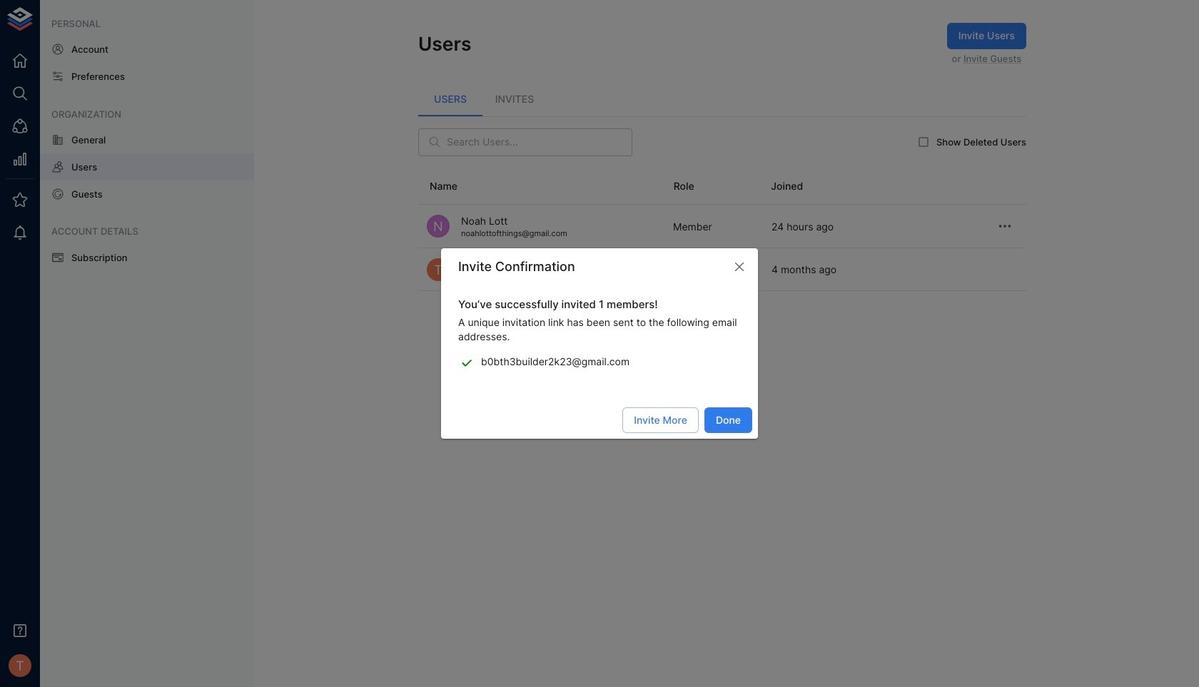 Task type: locate. For each thing, give the bounding box(es) containing it.
dialog
[[441, 248, 758, 439]]

Search Users... text field
[[447, 128, 632, 156]]

tab list
[[418, 82, 1026, 116]]



Task type: vqa. For each thing, say whether or not it's contained in the screenshot.
👋 Branding / Message
no



